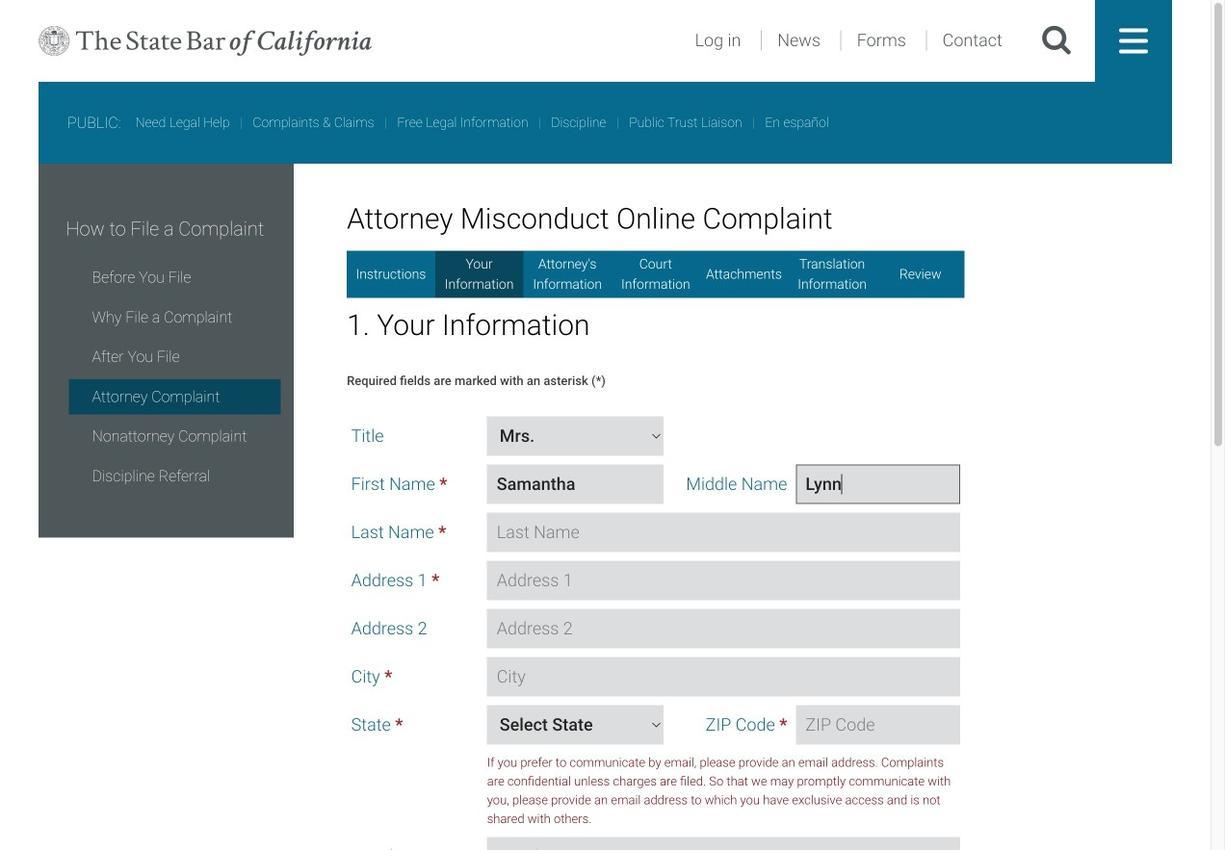 Task type: vqa. For each thing, say whether or not it's contained in the screenshot.
Email email field
yes



Task type: locate. For each thing, give the bounding box(es) containing it.
Address 1 text field
[[487, 561, 960, 600]]

Email email field
[[487, 837, 960, 850]]

logo image
[[39, 0, 372, 82]]

search form image
[[1041, 24, 1072, 58]]

Middle Name text field
[[796, 465, 960, 504]]

Last Name text field
[[487, 513, 960, 552]]



Task type: describe. For each thing, give the bounding box(es) containing it.
City text field
[[487, 657, 960, 697]]

ZIP Code text field
[[796, 705, 960, 745]]

First Name text field
[[487, 465, 664, 504]]

Address 2 text field
[[487, 609, 960, 648]]



